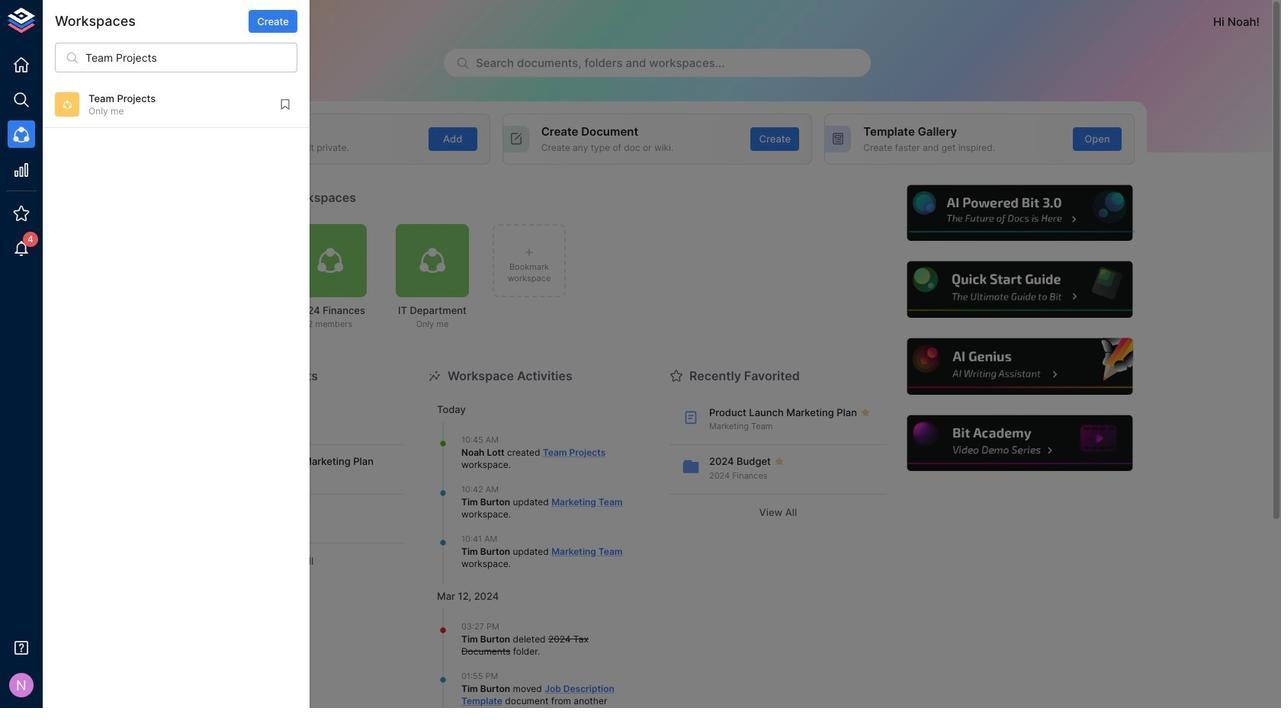 Task type: describe. For each thing, give the bounding box(es) containing it.
2 help image from the top
[[905, 260, 1135, 320]]



Task type: locate. For each thing, give the bounding box(es) containing it.
1 help image from the top
[[905, 183, 1135, 243]]

help image
[[905, 183, 1135, 243], [905, 260, 1135, 320], [905, 336, 1135, 397], [905, 413, 1135, 474]]

3 help image from the top
[[905, 336, 1135, 397]]

bookmark image
[[278, 98, 292, 112]]

4 help image from the top
[[905, 413, 1135, 474]]

Search Workspaces... text field
[[85, 43, 297, 73]]



Task type: vqa. For each thing, say whether or not it's contained in the screenshot.
Bookmark icon
yes



